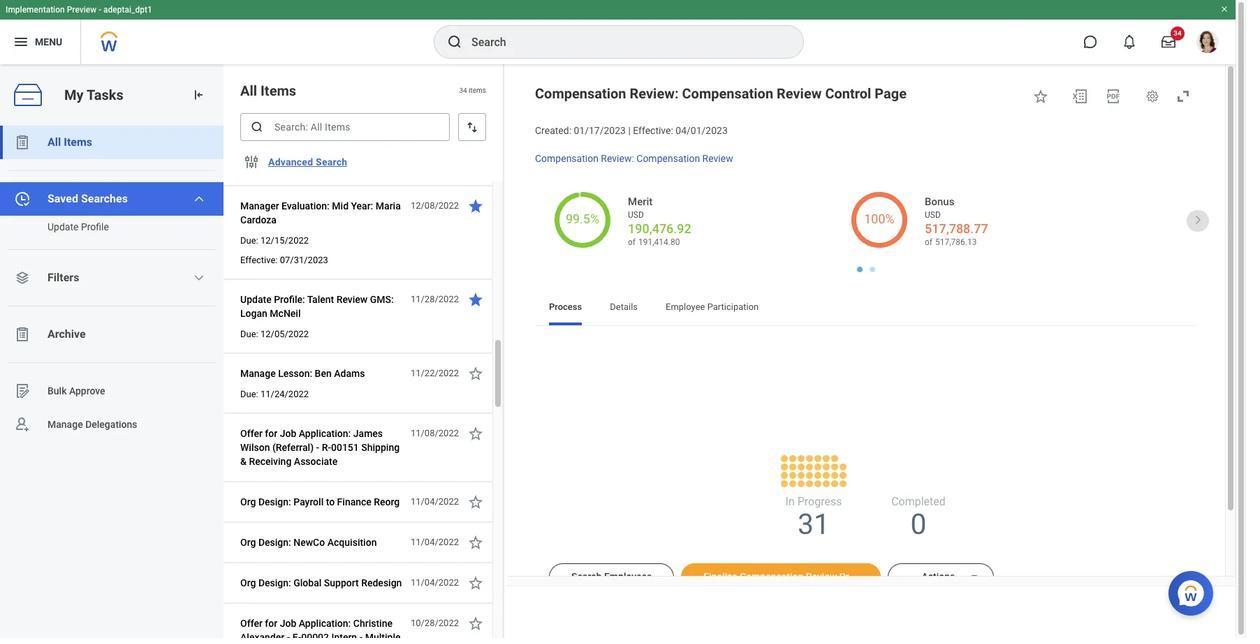 Task type: describe. For each thing, give the bounding box(es) containing it.
to
[[326, 497, 335, 508]]

manager evaluation: mid year: maria cardoza
[[240, 200, 401, 226]]

34 for 34 items
[[459, 87, 467, 95]]

31 list item
[[761, 494, 866, 541]]

transformation import image
[[191, 88, 205, 102]]

org for org design: payroll to finance reorg
[[240, 497, 256, 508]]

configure image
[[243, 154, 260, 170]]

manage for manage delegations
[[47, 419, 83, 430]]

maria
[[376, 200, 401, 212]]

perspective image
[[14, 270, 31, 286]]

517,788.77
[[925, 221, 988, 236]]

christine
[[353, 618, 393, 629]]

chevron down image for saved searches
[[194, 193, 205, 205]]

10/28/2022
[[411, 618, 459, 629]]

user plus image
[[14, 416, 31, 433]]

implementation
[[6, 5, 65, 15]]

global
[[294, 578, 322, 589]]

(referral)
[[272, 442, 314, 453]]

search inside "advanced search" button
[[316, 156, 347, 168]]

ben
[[315, 368, 332, 379]]

191,414.80
[[638, 237, 680, 247]]

bulk approve link
[[0, 374, 224, 408]]

org design: newco acquisition
[[240, 537, 377, 548]]

manage for manage lesson: ben adams
[[240, 368, 276, 379]]

due: for cardoza
[[240, 235, 258, 246]]

offer for job application: christine alexander ‎- e-00002 intern - multipl button
[[240, 615, 403, 638]]

manage lesson: ben adams button
[[240, 365, 371, 382]]

0 list item
[[866, 494, 971, 541]]

design: for global
[[258, 578, 291, 589]]

compensation down the created:
[[535, 153, 599, 164]]

profile
[[81, 221, 109, 233]]

update for update profile: talent review gms: logan mcneil
[[240, 294, 271, 305]]

archive
[[47, 328, 86, 341]]

manage delegations link
[[0, 408, 224, 441]]

caret down image
[[966, 572, 983, 583]]

profile logan mcneil image
[[1197, 31, 1219, 56]]

all inside item list element
[[240, 82, 257, 99]]

review for compensation review: compensation review control page
[[777, 85, 822, 102]]

Search: All Items text field
[[240, 113, 450, 141]]

review: for compensation review: compensation review
[[601, 153, 634, 164]]

advanced search button
[[263, 148, 353, 176]]

close environment banner image
[[1220, 5, 1229, 13]]

00151
[[331, 442, 359, 453]]

menu
[[35, 36, 62, 47]]

job for ‎-
[[280, 618, 296, 629]]

actions
[[922, 571, 955, 582]]

approve
[[69, 385, 105, 396]]

menu banner
[[0, 0, 1236, 64]]

inbox large image
[[1162, 35, 1176, 49]]

07/31/2023
[[280, 255, 328, 265]]

evaluation:
[[282, 200, 330, 212]]

actions button
[[888, 563, 966, 591]]

created: 01/17/2023 | effective: 04/01/2023
[[535, 125, 728, 136]]

manage delegations
[[47, 419, 137, 430]]

review down 31
[[806, 571, 837, 582]]

application: for r-
[[299, 428, 351, 439]]

gear image
[[1146, 89, 1160, 103]]

wilson
[[240, 442, 270, 453]]

finalize compensation review process
[[704, 571, 875, 582]]

completed
[[891, 495, 946, 508]]

manager
[[240, 200, 279, 212]]

12/08/2022
[[411, 200, 459, 211]]

participation
[[707, 302, 759, 312]]

my tasks element
[[0, 64, 224, 638]]

bonus usd 517,788.77 of 517,786.13
[[925, 196, 988, 247]]

org for org design: global support redesign
[[240, 578, 256, 589]]

org design: newco acquisition button
[[240, 534, 382, 551]]

details
[[610, 302, 638, 312]]

implementation preview -   adeptai_dpt1
[[6, 5, 152, 15]]

|
[[628, 125, 631, 136]]

export to excel image
[[1072, 88, 1088, 105]]

adams
[[334, 368, 365, 379]]

e-
[[292, 632, 301, 638]]

bulk approve
[[47, 385, 105, 396]]

offer for job application: christine alexander ‎- e-00002 intern - multipl
[[240, 618, 401, 638]]

lesson:
[[278, 368, 312, 379]]

application: for 00002
[[299, 618, 351, 629]]

finalize
[[704, 571, 737, 582]]

for for alexander
[[265, 618, 277, 629]]

11/22/2022
[[411, 368, 459, 379]]

all items button
[[0, 126, 224, 159]]

talent
[[307, 294, 334, 305]]

11/04/2022 for org design: newco acquisition
[[411, 537, 459, 548]]

due: 12/15/2022
[[240, 235, 309, 246]]

merit
[[628, 196, 653, 208]]

year:
[[351, 200, 373, 212]]

update for update profile
[[47, 221, 79, 233]]

items inside item list element
[[261, 82, 296, 99]]

my tasks
[[64, 86, 123, 103]]

next item image
[[1187, 210, 1209, 230]]

list containing all items
[[0, 126, 224, 441]]

intern
[[331, 632, 357, 638]]

mid
[[332, 200, 349, 212]]

menu button
[[0, 20, 81, 64]]

usd for 190,476.92
[[628, 211, 644, 220]]

saved searches button
[[0, 182, 224, 216]]

compensation up 04/01/2023
[[682, 85, 773, 102]]

31
[[798, 508, 830, 541]]

manage lesson: ben adams
[[240, 368, 365, 379]]

redesign
[[361, 578, 402, 589]]

created:
[[535, 125, 571, 136]]

in progress 31
[[786, 495, 842, 541]]

517,786.13
[[935, 237, 977, 247]]

employees
[[604, 571, 652, 582]]

job for (referral)
[[280, 428, 296, 439]]

tab list containing process
[[535, 292, 1197, 325]]

due: 11/24/2022
[[240, 389, 309, 400]]

11/08/2022
[[411, 428, 459, 439]]

update profile: talent review gms: logan mcneil
[[240, 294, 394, 319]]

11/04/2022 for org design: global support redesign
[[411, 578, 459, 588]]

update profile: talent review gms: logan mcneil button
[[240, 291, 403, 322]]

due: 12/05/2022
[[240, 329, 309, 339]]

my
[[64, 86, 84, 103]]

sort image
[[465, 120, 479, 134]]

adeptai_dpt1
[[103, 5, 152, 15]]

finalize compensation review process button
[[681, 563, 881, 591]]

justify image
[[13, 34, 29, 50]]

update profile button
[[0, 216, 210, 238]]

190,476.92
[[628, 221, 691, 236]]

clipboard image for archive
[[14, 326, 31, 343]]

compensation up 01/17/2023
[[535, 85, 626, 102]]



Task type: vqa. For each thing, say whether or not it's contained in the screenshot.
Year to the right
no



Task type: locate. For each thing, give the bounding box(es) containing it.
1 horizontal spatial manage
[[240, 368, 276, 379]]

job up e- at the left bottom
[[280, 618, 296, 629]]

0 horizontal spatial 34
[[459, 87, 467, 95]]

due: for logan
[[240, 329, 258, 339]]

compensation right finalize
[[740, 571, 804, 582]]

0 vertical spatial search image
[[446, 34, 463, 50]]

design: for newco
[[258, 537, 291, 548]]

Search Workday  search field
[[471, 27, 775, 57]]

2 vertical spatial due:
[[240, 389, 258, 400]]

0
[[911, 508, 927, 541]]

2 vertical spatial org
[[240, 578, 256, 589]]

review: down |
[[601, 153, 634, 164]]

manager evaluation: mid year: maria cardoza button
[[240, 198, 403, 228]]

shipping
[[361, 442, 400, 453]]

offer inside offer for job application: christine alexander ‎- e-00002 intern - multipl
[[240, 618, 263, 629]]

list
[[0, 126, 224, 441], [548, 185, 1246, 257], [549, 336, 1183, 547]]

application: up r-
[[299, 428, 351, 439]]

star image right 11/22/2022
[[467, 365, 484, 382]]

1 vertical spatial job
[[280, 618, 296, 629]]

2 design: from the top
[[258, 537, 291, 548]]

1 vertical spatial effective:
[[240, 255, 278, 265]]

chevron down image
[[194, 193, 205, 205], [194, 272, 205, 284]]

bonus
[[925, 196, 954, 208]]

for for wilson
[[265, 428, 277, 439]]

gms:
[[370, 294, 394, 305]]

1 horizontal spatial update
[[240, 294, 271, 305]]

1 vertical spatial offer
[[240, 618, 263, 629]]

org design: payroll to finance reorg
[[240, 497, 400, 508]]

0 vertical spatial design:
[[258, 497, 291, 508]]

delegations
[[85, 419, 137, 430]]

page
[[875, 85, 907, 102]]

0 vertical spatial star image
[[467, 365, 484, 382]]

‎- left e- at the left bottom
[[287, 632, 290, 638]]

0 vertical spatial search
[[316, 156, 347, 168]]

control
[[825, 85, 871, 102]]

0 horizontal spatial search
[[316, 156, 347, 168]]

all items
[[240, 82, 296, 99], [47, 136, 92, 149]]

reorg
[[374, 497, 400, 508]]

3 design: from the top
[[258, 578, 291, 589]]

items
[[261, 82, 296, 99], [64, 136, 92, 149]]

11/24/2022
[[261, 389, 309, 400]]

1 horizontal spatial search
[[571, 571, 602, 582]]

clock check image
[[14, 191, 31, 207]]

design: inside button
[[258, 578, 291, 589]]

‎- left r-
[[316, 442, 319, 453]]

1 of from the left
[[628, 237, 636, 247]]

due: left 11/24/2022
[[240, 389, 258, 400]]

0 vertical spatial 11/04/2022
[[411, 497, 459, 507]]

job up (referral)
[[280, 428, 296, 439]]

offer up alexander in the bottom of the page
[[240, 618, 263, 629]]

offer for job application: james wilson (referral) ‎- r-00151 shipping & receiving associate
[[240, 428, 400, 467]]

compensation inside button
[[740, 571, 804, 582]]

1 horizontal spatial search image
[[446, 34, 463, 50]]

for inside offer for job application: christine alexander ‎- e-00002 intern - multipl
[[265, 618, 277, 629]]

1 horizontal spatial usd
[[925, 211, 941, 220]]

0 vertical spatial chevron down image
[[194, 193, 205, 205]]

search left employees
[[571, 571, 602, 582]]

1 job from the top
[[280, 428, 296, 439]]

for inside offer for job application: james wilson (referral) ‎- r-00151 shipping & receiving associate
[[265, 428, 277, 439]]

application: up 00002
[[299, 618, 351, 629]]

offer up wilson
[[240, 428, 263, 439]]

1 vertical spatial -
[[359, 632, 363, 638]]

1 horizontal spatial ‎-
[[316, 442, 319, 453]]

offer
[[240, 428, 263, 439], [240, 618, 263, 629]]

1 vertical spatial update
[[240, 294, 271, 305]]

- right 'preview'
[[99, 5, 101, 15]]

offer for offer for job application: james wilson (referral) ‎- r-00151 shipping & receiving associate
[[240, 428, 263, 439]]

0 vertical spatial all items
[[240, 82, 296, 99]]

of for 190,476.92
[[628, 237, 636, 247]]

34 left profile logan mcneil icon
[[1174, 29, 1182, 37]]

1 horizontal spatial all
[[240, 82, 257, 99]]

application:
[[299, 428, 351, 439], [299, 618, 351, 629]]

1 chevron down image from the top
[[194, 193, 205, 205]]

0 horizontal spatial search image
[[250, 120, 264, 134]]

review inside update profile: talent review gms: logan mcneil
[[336, 294, 368, 305]]

clipboard image for all items
[[14, 134, 31, 151]]

review
[[777, 85, 822, 102], [702, 153, 733, 164], [336, 294, 368, 305], [806, 571, 837, 582]]

update down saved
[[47, 221, 79, 233]]

1 horizontal spatial all items
[[240, 82, 296, 99]]

of for 517,788.77
[[925, 237, 933, 247]]

star image
[[467, 365, 484, 382], [467, 425, 484, 442]]

org for org design: newco acquisition
[[240, 537, 256, 548]]

job inside offer for job application: james wilson (referral) ‎- r-00151 shipping & receiving associate
[[280, 428, 296, 439]]

2 job from the top
[[280, 618, 296, 629]]

- down christine
[[359, 632, 363, 638]]

search employees button
[[549, 563, 674, 591]]

r-
[[322, 442, 331, 453]]

saved searches
[[47, 192, 128, 205]]

2 11/04/2022 from the top
[[411, 537, 459, 548]]

0 vertical spatial offer
[[240, 428, 263, 439]]

star image for 11/08/2022
[[467, 425, 484, 442]]

1 vertical spatial items
[[64, 136, 92, 149]]

org design: global support redesign
[[240, 578, 402, 589]]

34 for 34
[[1174, 29, 1182, 37]]

due:
[[240, 235, 258, 246], [240, 329, 258, 339], [240, 389, 258, 400]]

advanced
[[268, 156, 313, 168]]

cardoza
[[240, 214, 277, 226]]

manage
[[240, 368, 276, 379], [47, 419, 83, 430]]

0 horizontal spatial items
[[64, 136, 92, 149]]

clipboard image inside "all items" button
[[14, 134, 31, 151]]

newco
[[294, 537, 325, 548]]

search image up 34 items
[[446, 34, 463, 50]]

employee
[[666, 302, 705, 312]]

offer inside offer for job application: james wilson (referral) ‎- r-00151 shipping & receiving associate
[[240, 428, 263, 439]]

review left gms: on the left top
[[336, 294, 368, 305]]

tasks
[[87, 86, 123, 103]]

chevron down image inside the saved searches dropdown button
[[194, 193, 205, 205]]

11/04/2022
[[411, 497, 459, 507], [411, 537, 459, 548], [411, 578, 459, 588]]

search inside search employees button
[[571, 571, 602, 582]]

2 usd from the left
[[925, 211, 941, 220]]

design: left newco
[[258, 537, 291, 548]]

0 vertical spatial clipboard image
[[14, 134, 31, 151]]

clipboard image left archive
[[14, 326, 31, 343]]

due: down the logan
[[240, 329, 258, 339]]

org inside org design: payroll to finance reorg button
[[240, 497, 256, 508]]

1 vertical spatial search
[[571, 571, 602, 582]]

0 vertical spatial all
[[240, 82, 257, 99]]

2 chevron down image from the top
[[194, 272, 205, 284]]

1 vertical spatial review:
[[601, 153, 634, 164]]

99.5%
[[566, 211, 599, 226]]

1 vertical spatial search image
[[250, 120, 264, 134]]

- inside menu banner
[[99, 5, 101, 15]]

0 vertical spatial for
[[265, 428, 277, 439]]

1 due: from the top
[[240, 235, 258, 246]]

search image inside item list element
[[250, 120, 264, 134]]

1 vertical spatial org
[[240, 537, 256, 548]]

all items inside item list element
[[240, 82, 296, 99]]

1 vertical spatial manage
[[47, 419, 83, 430]]

0 horizontal spatial -
[[99, 5, 101, 15]]

effective: down the 'due: 12/15/2022'
[[240, 255, 278, 265]]

filters button
[[0, 261, 224, 295]]

saved
[[47, 192, 78, 205]]

1 vertical spatial all items
[[47, 136, 92, 149]]

application: inside offer for job application: james wilson (referral) ‎- r-00151 shipping & receiving associate
[[299, 428, 351, 439]]

all up saved
[[47, 136, 61, 149]]

0 horizontal spatial of
[[628, 237, 636, 247]]

usd down bonus
[[925, 211, 941, 220]]

search image up the configure image
[[250, 120, 264, 134]]

1 design: from the top
[[258, 497, 291, 508]]

1 vertical spatial application:
[[299, 618, 351, 629]]

search image
[[446, 34, 463, 50], [250, 120, 264, 134]]

search down search: all items text field
[[316, 156, 347, 168]]

all items inside button
[[47, 136, 92, 149]]

34 inside button
[[1174, 29, 1182, 37]]

usd inside merit usd 190,476.92 of 191,414.80
[[628, 211, 644, 220]]

for up wilson
[[265, 428, 277, 439]]

search image inside menu banner
[[446, 34, 463, 50]]

compensation down 04/01/2023
[[637, 153, 700, 164]]

1 vertical spatial due:
[[240, 329, 258, 339]]

1 horizontal spatial process
[[840, 571, 875, 582]]

0 vertical spatial review:
[[630, 85, 679, 102]]

2 clipboard image from the top
[[14, 326, 31, 343]]

process
[[549, 302, 582, 312], [840, 571, 875, 582]]

receiving
[[249, 456, 292, 467]]

1 vertical spatial for
[[265, 618, 277, 629]]

1 clipboard image from the top
[[14, 134, 31, 151]]

34 inside item list element
[[459, 87, 467, 95]]

2 vertical spatial design:
[[258, 578, 291, 589]]

of left 191,414.80
[[628, 237, 636, 247]]

11/28/2022
[[411, 294, 459, 305]]

31 group
[[761, 336, 866, 541]]

update inside "button"
[[47, 221, 79, 233]]

0 vertical spatial manage
[[240, 368, 276, 379]]

notifications large image
[[1123, 35, 1136, 49]]

all
[[240, 82, 257, 99], [47, 136, 61, 149]]

34
[[1174, 29, 1182, 37], [459, 87, 467, 95]]

review down 04/01/2023
[[702, 153, 733, 164]]

3 11/04/2022 from the top
[[411, 578, 459, 588]]

- inside offer for job application: christine alexander ‎- e-00002 intern - multipl
[[359, 632, 363, 638]]

1 offer from the top
[[240, 428, 263, 439]]

filters
[[47, 271, 79, 284]]

0 horizontal spatial effective:
[[240, 255, 278, 265]]

update profile
[[47, 221, 109, 233]]

1 horizontal spatial 34
[[1174, 29, 1182, 37]]

org left newco
[[240, 537, 256, 548]]

effective: 07/31/2023
[[240, 255, 328, 265]]

2 offer from the top
[[240, 618, 263, 629]]

1 application: from the top
[[299, 428, 351, 439]]

‎- inside offer for job application: christine alexander ‎- e-00002 intern - multipl
[[287, 632, 290, 638]]

items inside "all items" button
[[64, 136, 92, 149]]

1 star image from the top
[[467, 365, 484, 382]]

2 application: from the top
[[299, 618, 351, 629]]

2 for from the top
[[265, 618, 277, 629]]

0 vertical spatial ‎-
[[316, 442, 319, 453]]

manage down bulk
[[47, 419, 83, 430]]

list containing 99.5%
[[548, 185, 1246, 257]]

org inside org design: newco acquisition button
[[240, 537, 256, 548]]

chevron down image inside the filters 'dropdown button'
[[194, 272, 205, 284]]

0 vertical spatial application:
[[299, 428, 351, 439]]

payroll
[[294, 497, 324, 508]]

fullscreen image
[[1175, 88, 1192, 105]]

0 vertical spatial job
[[280, 428, 296, 439]]

tab list
[[535, 292, 1197, 325]]

3 due: from the top
[[240, 389, 258, 400]]

0 horizontal spatial all items
[[47, 136, 92, 149]]

manage up due: 11/24/2022
[[240, 368, 276, 379]]

clipboard image up clock check icon
[[14, 134, 31, 151]]

0 vertical spatial effective:
[[633, 125, 673, 136]]

effective: inside item list element
[[240, 255, 278, 265]]

compensation review: compensation review control page
[[535, 85, 907, 102]]

0 vertical spatial -
[[99, 5, 101, 15]]

list containing 31
[[549, 336, 1183, 547]]

usd inside bonus usd 517,788.77 of 517,786.13
[[925, 211, 941, 220]]

for up alexander in the bottom of the page
[[265, 618, 277, 629]]

0 vertical spatial items
[[261, 82, 296, 99]]

star image right 11/08/2022 on the left bottom
[[467, 425, 484, 442]]

0 horizontal spatial update
[[47, 221, 79, 233]]

usd down merit
[[628, 211, 644, 220]]

2 org from the top
[[240, 537, 256, 548]]

1 org from the top
[[240, 497, 256, 508]]

star image
[[1032, 88, 1049, 105], [467, 198, 484, 214], [467, 291, 484, 308], [467, 494, 484, 511], [467, 534, 484, 551], [467, 575, 484, 592], [467, 615, 484, 632]]

org up alexander in the bottom of the page
[[240, 578, 256, 589]]

review: inside compensation review: compensation review link
[[601, 153, 634, 164]]

compensation
[[535, 85, 626, 102], [682, 85, 773, 102], [535, 153, 599, 164], [637, 153, 700, 164], [740, 571, 804, 582]]

design: for payroll
[[258, 497, 291, 508]]

of left 517,786.13
[[925, 237, 933, 247]]

chevron down image for filters
[[194, 272, 205, 284]]

progress
[[798, 495, 842, 508]]

‎- inside offer for job application: james wilson (referral) ‎- r-00151 shipping & receiving associate
[[316, 442, 319, 453]]

1 for from the top
[[265, 428, 277, 439]]

12/05/2022
[[261, 329, 309, 339]]

finance
[[337, 497, 372, 508]]

00002
[[301, 632, 329, 638]]

1 horizontal spatial items
[[261, 82, 296, 99]]

0 horizontal spatial ‎-
[[287, 632, 290, 638]]

review left control
[[777, 85, 822, 102]]

1 horizontal spatial of
[[925, 237, 933, 247]]

review for compensation review: compensation review
[[702, 153, 733, 164]]

1 horizontal spatial effective:
[[633, 125, 673, 136]]

job inside offer for job application: christine alexander ‎- e-00002 intern - multipl
[[280, 618, 296, 629]]

offer for job application: james wilson (referral) ‎- r-00151 shipping & receiving associate button
[[240, 425, 403, 470]]

design: left payroll
[[258, 497, 291, 508]]

1 vertical spatial process
[[840, 571, 875, 582]]

item list element
[[224, 64, 504, 638]]

acquisition
[[327, 537, 377, 548]]

rename image
[[14, 383, 31, 400]]

1 vertical spatial 34
[[459, 87, 467, 95]]

1 vertical spatial chevron down image
[[194, 272, 205, 284]]

associate
[[294, 456, 338, 467]]

2 vertical spatial 11/04/2022
[[411, 578, 459, 588]]

2 due: from the top
[[240, 329, 258, 339]]

1 11/04/2022 from the top
[[411, 497, 459, 507]]

review: for compensation review: compensation review control page
[[630, 85, 679, 102]]

compensation review: compensation review
[[535, 153, 733, 164]]

design: left the global
[[258, 578, 291, 589]]

all right transformation import 'icon'
[[240, 82, 257, 99]]

update up the logan
[[240, 294, 271, 305]]

review for update profile: talent review gms: logan mcneil
[[336, 294, 368, 305]]

manage inside my tasks element
[[47, 419, 83, 430]]

update inside update profile: talent review gms: logan mcneil
[[240, 294, 271, 305]]

merit usd 190,476.92 of 191,414.80
[[628, 196, 691, 247]]

process inside button
[[840, 571, 875, 582]]

usd for 517,788.77
[[925, 211, 941, 220]]

1 vertical spatial star image
[[467, 425, 484, 442]]

1 vertical spatial 11/04/2022
[[411, 537, 459, 548]]

of inside bonus usd 517,788.77 of 517,786.13
[[925, 237, 933, 247]]

0 vertical spatial due:
[[240, 235, 258, 246]]

james
[[353, 428, 383, 439]]

offer for offer for job application: christine alexander ‎- e-00002 intern - multipl
[[240, 618, 263, 629]]

clipboard image inside archive button
[[14, 326, 31, 343]]

1 vertical spatial all
[[47, 136, 61, 149]]

0 vertical spatial update
[[47, 221, 79, 233]]

star image for due: 11/24/2022
[[467, 365, 484, 382]]

34 button
[[1153, 27, 1185, 57]]

items
[[469, 87, 486, 95]]

1 vertical spatial design:
[[258, 537, 291, 548]]

org design: global support redesign button
[[240, 575, 403, 592]]

1 usd from the left
[[628, 211, 644, 220]]

all inside button
[[47, 136, 61, 149]]

org inside org design: global support redesign button
[[240, 578, 256, 589]]

0 horizontal spatial manage
[[47, 419, 83, 430]]

update
[[47, 221, 79, 233], [240, 294, 271, 305]]

11/04/2022 for org design: payroll to finance reorg
[[411, 497, 459, 507]]

in
[[786, 495, 795, 508]]

0 horizontal spatial all
[[47, 136, 61, 149]]

job
[[280, 428, 296, 439], [280, 618, 296, 629]]

34 left items
[[459, 87, 467, 95]]

support
[[324, 578, 359, 589]]

manage inside button
[[240, 368, 276, 379]]

04/01/2023
[[676, 125, 728, 136]]

0 horizontal spatial usd
[[628, 211, 644, 220]]

clipboard image
[[14, 134, 31, 151], [14, 326, 31, 343]]

0 horizontal spatial process
[[549, 302, 582, 312]]

0 vertical spatial org
[[240, 497, 256, 508]]

employee participation
[[666, 302, 759, 312]]

01/17/2023
[[574, 125, 626, 136]]

advanced search
[[268, 156, 347, 168]]

0 vertical spatial 34
[[1174, 29, 1182, 37]]

view printable version (pdf) image
[[1105, 88, 1122, 105]]

1 vertical spatial clipboard image
[[14, 326, 31, 343]]

alexander
[[240, 632, 284, 638]]

design:
[[258, 497, 291, 508], [258, 537, 291, 548], [258, 578, 291, 589]]

org down "&"
[[240, 497, 256, 508]]

effective: right |
[[633, 125, 673, 136]]

list item
[[1141, 185, 1246, 257]]

3 org from the top
[[240, 578, 256, 589]]

1 vertical spatial ‎-
[[287, 632, 290, 638]]

application: inside offer for job application: christine alexander ‎- e-00002 intern - multipl
[[299, 618, 351, 629]]

0 vertical spatial process
[[549, 302, 582, 312]]

1 horizontal spatial -
[[359, 632, 363, 638]]

due: down cardoza
[[240, 235, 258, 246]]

review: up created: 01/17/2023 | effective: 04/01/2023
[[630, 85, 679, 102]]

2 of from the left
[[925, 237, 933, 247]]

searches
[[81, 192, 128, 205]]

2 star image from the top
[[467, 425, 484, 442]]

org design: payroll to finance reorg button
[[240, 494, 403, 511]]

of inside merit usd 190,476.92 of 191,414.80
[[628, 237, 636, 247]]



